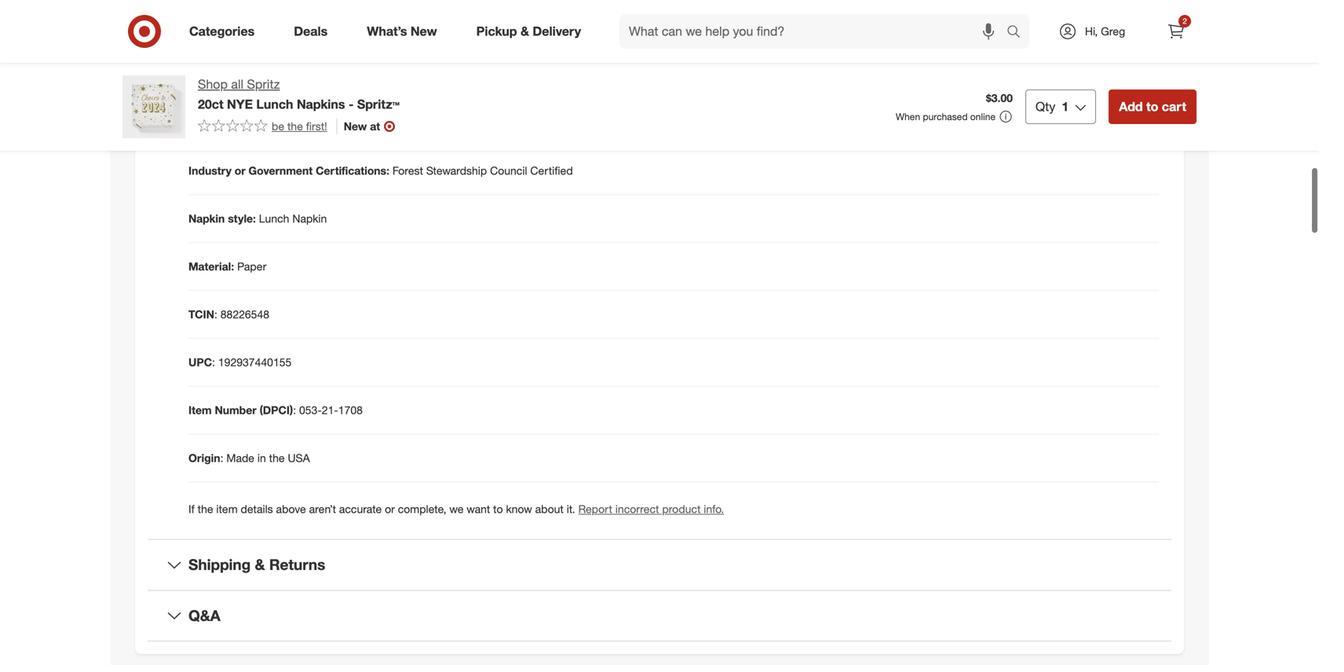 Task type: locate. For each thing, give the bounding box(es) containing it.
package
[[189, 114, 234, 128]]

1708
[[338, 402, 363, 416]]

forest
[[393, 162, 423, 176]]

add to cart
[[1120, 99, 1187, 114]]

spritz
[[247, 77, 280, 92]]

or right accurate
[[385, 501, 395, 515]]

we
[[450, 501, 464, 515]]

search
[[1000, 25, 1038, 41]]

napkin
[[189, 210, 225, 224], [293, 210, 327, 224]]

spritz™
[[357, 97, 400, 112]]

12.88 right (overall):
[[302, 18, 330, 32]]

1 vertical spatial new
[[344, 119, 367, 133]]

0 vertical spatial lunch
[[256, 97, 293, 112]]

0 horizontal spatial to
[[494, 501, 503, 515]]

hi,
[[1086, 24, 1099, 38]]

12.88
[[302, 18, 330, 32], [387, 18, 414, 32]]

certified
[[531, 162, 573, 176]]

report
[[579, 501, 613, 515]]

0 horizontal spatial 12.88
[[302, 18, 330, 32]]

details
[[241, 501, 273, 515]]

the right in
[[269, 450, 285, 463]]

item
[[189, 402, 212, 416]]

item number (dpci) : 053-21-1708
[[189, 402, 363, 416]]

: left 192937440155
[[212, 354, 215, 368]]

to inside button
[[1147, 99, 1159, 114]]

usa
[[288, 450, 310, 463]]

0 horizontal spatial the
[[198, 501, 213, 515]]

: left 88226548
[[214, 306, 218, 320]]

deals
[[294, 24, 328, 39]]

2 vertical spatial the
[[198, 501, 213, 515]]

qty
[[1036, 99, 1056, 114]]

if
[[189, 501, 195, 515]]

be the first!
[[272, 119, 327, 133]]

material: paper
[[189, 258, 267, 272]]

& left returns
[[255, 554, 265, 572]]

$3.00
[[987, 91, 1013, 105]]

0 vertical spatial to
[[1147, 99, 1159, 114]]

1
[[1062, 99, 1069, 114]]

0 vertical spatial the
[[288, 119, 303, 133]]

complete,
[[398, 501, 447, 515]]

inches
[[333, 18, 365, 32], [418, 18, 450, 32]]

& for shipping
[[255, 554, 265, 572]]

& for pickup
[[521, 24, 530, 39]]

1 horizontal spatial inches
[[418, 18, 450, 32]]

1 vertical spatial the
[[269, 450, 285, 463]]

when purchased online
[[896, 111, 996, 123]]

or right the industry at the top of the page
[[235, 162, 246, 176]]

inches left (w)
[[418, 18, 450, 32]]

number
[[215, 402, 257, 416]]

to right want
[[494, 501, 503, 515]]

new
[[411, 24, 437, 39], [344, 119, 367, 133]]

lunch
[[256, 97, 293, 112], [259, 210, 289, 224]]

&
[[521, 24, 530, 39], [255, 554, 265, 572]]

product
[[663, 501, 701, 515]]

(overall):
[[253, 18, 299, 32]]

: for 192937440155
[[212, 354, 215, 368]]

& inside dropdown button
[[255, 554, 265, 572]]

1 horizontal spatial the
[[269, 450, 285, 463]]

holidays
[[230, 66, 273, 80]]

pickup & delivery link
[[463, 14, 601, 49]]

lunch right style:
[[259, 210, 289, 224]]

0 horizontal spatial &
[[255, 554, 265, 572]]

1 vertical spatial or
[[385, 501, 395, 515]]

style:
[[228, 210, 256, 224]]

shipping
[[189, 554, 251, 572]]

1 12.88 from the left
[[302, 18, 330, 32]]

2 inches from the left
[[418, 18, 450, 32]]

report incorrect product info. button
[[579, 500, 724, 516]]

accurate
[[339, 501, 382, 515]]

to
[[1147, 99, 1159, 114], [494, 501, 503, 515]]

napkin left style:
[[189, 210, 225, 224]]

1 inches from the left
[[333, 18, 365, 32]]

88226548
[[221, 306, 270, 320]]

0 horizontal spatial inches
[[333, 18, 365, 32]]

the right be
[[288, 119, 303, 133]]

package quantity: 20
[[189, 114, 300, 128]]

0 horizontal spatial napkin
[[189, 210, 225, 224]]

2 napkin from the left
[[293, 210, 327, 224]]

new left at
[[344, 119, 367, 133]]

the right if
[[198, 501, 213, 515]]

incorrect
[[616, 501, 660, 515]]

12.88 right (l),
[[387, 18, 414, 32]]

1 horizontal spatial to
[[1147, 99, 1159, 114]]

0 vertical spatial new
[[411, 24, 437, 39]]

pickup
[[477, 24, 517, 39]]

: left the made on the left bottom of page
[[220, 450, 223, 463]]

20
[[288, 114, 300, 128]]

all
[[231, 77, 244, 92]]

inches left (l),
[[333, 18, 365, 32]]

1 vertical spatial to
[[494, 501, 503, 515]]

industry
[[189, 162, 232, 176]]

know
[[506, 501, 532, 515]]

delivery
[[533, 24, 581, 39]]

2 link
[[1160, 14, 1194, 49]]

1 horizontal spatial &
[[521, 24, 530, 39]]

info.
[[704, 501, 724, 515]]

0 horizontal spatial or
[[235, 162, 246, 176]]

new right what's
[[411, 24, 437, 39]]

categories
[[189, 24, 255, 39]]

what's
[[367, 24, 407, 39]]

& right pickup
[[521, 24, 530, 39]]

lunch up be
[[256, 97, 293, 112]]

1 vertical spatial lunch
[[259, 210, 289, 224]]

cart
[[1163, 99, 1187, 114]]

: for made in the usa
[[220, 450, 223, 463]]

to right add
[[1147, 99, 1159, 114]]

or
[[235, 162, 246, 176], [385, 501, 395, 515]]

1 horizontal spatial 12.88
[[387, 18, 414, 32]]

1 horizontal spatial new
[[411, 24, 437, 39]]

the
[[288, 119, 303, 133], [269, 450, 285, 463], [198, 501, 213, 515]]

want
[[467, 501, 490, 515]]

0 vertical spatial &
[[521, 24, 530, 39]]

1 vertical spatial &
[[255, 554, 265, 572]]

1 napkin from the left
[[189, 210, 225, 224]]

1 horizontal spatial napkin
[[293, 210, 327, 224]]

: left the "053-"
[[293, 402, 296, 416]]

what's new link
[[354, 14, 457, 49]]

20ct
[[198, 97, 224, 112]]

at
[[370, 119, 380, 133]]

2 horizontal spatial the
[[288, 119, 303, 133]]

napkin down government at the left top of page
[[293, 210, 327, 224]]



Task type: vqa. For each thing, say whether or not it's contained in the screenshot.
Spritz™
yes



Task type: describe. For each thing, give the bounding box(es) containing it.
192937440155
[[218, 354, 292, 368]]

2 12.88 from the left
[[387, 18, 414, 32]]

greg
[[1102, 24, 1126, 38]]

the for item
[[198, 501, 213, 515]]

be the first! link
[[198, 119, 327, 134]]

0 horizontal spatial new
[[344, 119, 367, 133]]

hi, greg
[[1086, 24, 1126, 38]]

purchased
[[923, 111, 968, 123]]

upc
[[189, 354, 212, 368]]

21-
[[322, 402, 338, 416]]

deals link
[[281, 14, 347, 49]]

(w)
[[453, 18, 470, 32]]

: for 88226548
[[214, 306, 218, 320]]

theme:
[[189, 66, 227, 80]]

tcin
[[189, 306, 214, 320]]

nye
[[227, 97, 253, 112]]

search button
[[1000, 14, 1038, 52]]

qty 1
[[1036, 99, 1069, 114]]

theme: holidays
[[189, 66, 273, 80]]

What can we help you find? suggestions appear below search field
[[620, 14, 1011, 49]]

lunch inside 'shop all spritz 20ct nye lunch napkins - spritz™'
[[256, 97, 293, 112]]

item
[[216, 501, 238, 515]]

shop
[[198, 77, 228, 92]]

napkin style: lunch napkin
[[189, 210, 327, 224]]

image of 20ct nye lunch napkins - spritz™ image
[[123, 75, 185, 138]]

quantity:
[[237, 114, 284, 128]]

q&a
[[189, 605, 221, 623]]

0 vertical spatial or
[[235, 162, 246, 176]]

shop all spritz 20ct nye lunch napkins - spritz™
[[198, 77, 400, 112]]

online
[[971, 111, 996, 123]]

industry or government certifications: forest stewardship council certified
[[189, 162, 573, 176]]

about
[[536, 501, 564, 515]]

1 horizontal spatial or
[[385, 501, 395, 515]]

made
[[227, 450, 255, 463]]

(dpci)
[[260, 402, 293, 416]]

new at
[[344, 119, 380, 133]]

origin
[[189, 450, 220, 463]]

council
[[490, 162, 528, 176]]

(l),
[[368, 18, 384, 32]]

stewardship
[[426, 162, 487, 176]]

categories link
[[176, 14, 274, 49]]

053-
[[299, 402, 322, 416]]

what's new
[[367, 24, 437, 39]]

above
[[276, 501, 306, 515]]

material:
[[189, 258, 234, 272]]

shipping & returns button
[[148, 539, 1172, 589]]

upc : 192937440155
[[189, 354, 292, 368]]

it.
[[567, 501, 576, 515]]

dimensions
[[189, 18, 250, 32]]

returns
[[269, 554, 326, 572]]

2
[[1183, 16, 1188, 26]]

the for first!
[[288, 119, 303, 133]]

add to cart button
[[1110, 90, 1197, 124]]

napkins
[[297, 97, 345, 112]]

be
[[272, 119, 285, 133]]

government
[[249, 162, 313, 176]]

when
[[896, 111, 921, 123]]

certifications:
[[316, 162, 390, 176]]

in
[[258, 450, 266, 463]]

first!
[[306, 119, 327, 133]]

origin : made in the usa
[[189, 450, 310, 463]]

shipping & returns
[[189, 554, 326, 572]]

dimensions (overall): 12.88 inches (l), 12.88 inches (w)
[[189, 18, 470, 32]]

paper
[[237, 258, 267, 272]]

q&a button
[[148, 589, 1172, 640]]

pickup & delivery
[[477, 24, 581, 39]]

tcin : 88226548
[[189, 306, 270, 320]]

-
[[349, 97, 354, 112]]

add
[[1120, 99, 1144, 114]]



